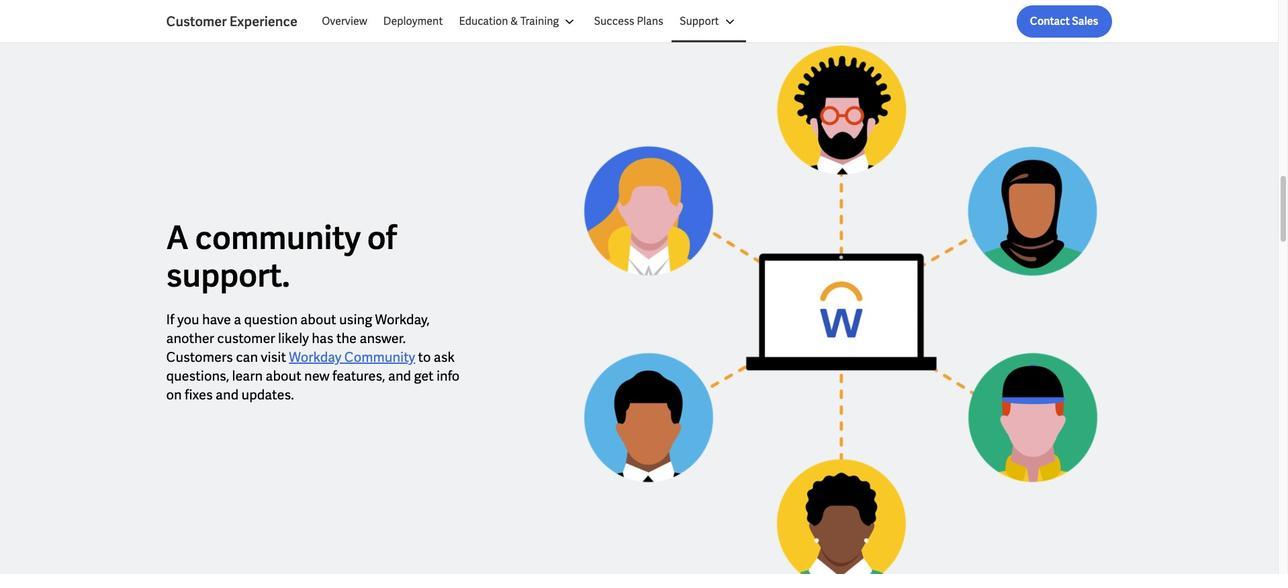 Task type: describe. For each thing, give the bounding box(es) containing it.
new
[[304, 368, 330, 385]]

overview
[[322, 14, 367, 28]]

customers
[[166, 349, 233, 366]]

ask
[[434, 349, 455, 366]]

updates.
[[241, 386, 294, 404]]

training
[[520, 14, 559, 28]]

workday community link
[[289, 349, 415, 366]]

menu containing overview
[[314, 5, 746, 38]]

support
[[680, 14, 719, 28]]

list containing overview
[[314, 5, 1112, 38]]

on
[[166, 386, 182, 404]]

a
[[166, 217, 189, 259]]

workday community
[[289, 349, 415, 366]]

if
[[166, 311, 174, 329]]

deployment
[[383, 14, 443, 28]]

1 vertical spatial and
[[216, 386, 239, 404]]

info
[[436, 368, 460, 385]]

answer.
[[360, 330, 406, 347]]

deployment link
[[375, 5, 451, 38]]

another
[[166, 330, 214, 347]]

plans
[[637, 14, 663, 28]]

about inside to ask questions, learn about new features, and get info on fixes and updates.
[[266, 368, 301, 385]]

of
[[367, 217, 397, 259]]

customer
[[217, 330, 275, 347]]

have
[[202, 311, 231, 329]]

the
[[336, 330, 357, 347]]

has
[[312, 330, 334, 347]]

to
[[418, 349, 431, 366]]

support.
[[166, 255, 290, 296]]

education & training
[[459, 14, 559, 28]]

community
[[195, 217, 361, 259]]

&
[[510, 14, 518, 28]]

education & training button
[[451, 5, 586, 38]]



Task type: locate. For each thing, give the bounding box(es) containing it.
a
[[234, 311, 241, 329]]

community
[[344, 349, 415, 366]]

menu
[[314, 5, 746, 38]]

learn
[[232, 368, 263, 385]]

success
[[594, 14, 634, 28]]

question
[[244, 311, 298, 329]]

about down visit at left
[[266, 368, 301, 385]]

experience
[[229, 13, 298, 30]]

workday,
[[375, 311, 430, 329]]

overview link
[[314, 5, 375, 38]]

0 vertical spatial about
[[300, 311, 336, 329]]

about inside "if you have a question about using workday, another customer likely has the answer. customers can visit"
[[300, 311, 336, 329]]

using
[[339, 311, 372, 329]]

success plans
[[594, 14, 663, 28]]

questions,
[[166, 368, 229, 385]]

about up 'has'
[[300, 311, 336, 329]]

and down learn
[[216, 386, 239, 404]]

to ask questions, learn about new features, and get info on fixes and updates.
[[166, 349, 460, 404]]

a community of support.
[[166, 217, 397, 296]]

workday
[[289, 349, 341, 366]]

customer
[[166, 13, 227, 30]]

visit
[[261, 349, 286, 366]]

1 horizontal spatial and
[[388, 368, 411, 385]]

0 horizontal spatial and
[[216, 386, 239, 404]]

1 vertical spatial about
[[266, 368, 301, 385]]

workday community. image
[[569, 46, 1112, 574]]

features,
[[332, 368, 385, 385]]

you
[[177, 311, 199, 329]]

customer experience link
[[166, 12, 314, 31]]

success plans link
[[586, 5, 672, 38]]

if you have a question about using workday, another customer likely has the answer. customers can visit
[[166, 311, 430, 366]]

education
[[459, 14, 508, 28]]

customer experience
[[166, 13, 298, 30]]

list
[[314, 5, 1112, 38]]

contact
[[1030, 14, 1070, 28]]

likely
[[278, 330, 309, 347]]

fixes
[[185, 386, 213, 404]]

can
[[236, 349, 258, 366]]

and
[[388, 368, 411, 385], [216, 386, 239, 404]]

contact sales link
[[1017, 5, 1112, 38]]

get
[[414, 368, 434, 385]]

support button
[[672, 5, 746, 38]]

about
[[300, 311, 336, 329], [266, 368, 301, 385]]

0 vertical spatial and
[[388, 368, 411, 385]]

and left 'get'
[[388, 368, 411, 385]]

contact sales
[[1030, 14, 1098, 28]]

sales
[[1072, 14, 1098, 28]]



Task type: vqa. For each thing, say whether or not it's contained in the screenshot.
Customer Experience link
yes



